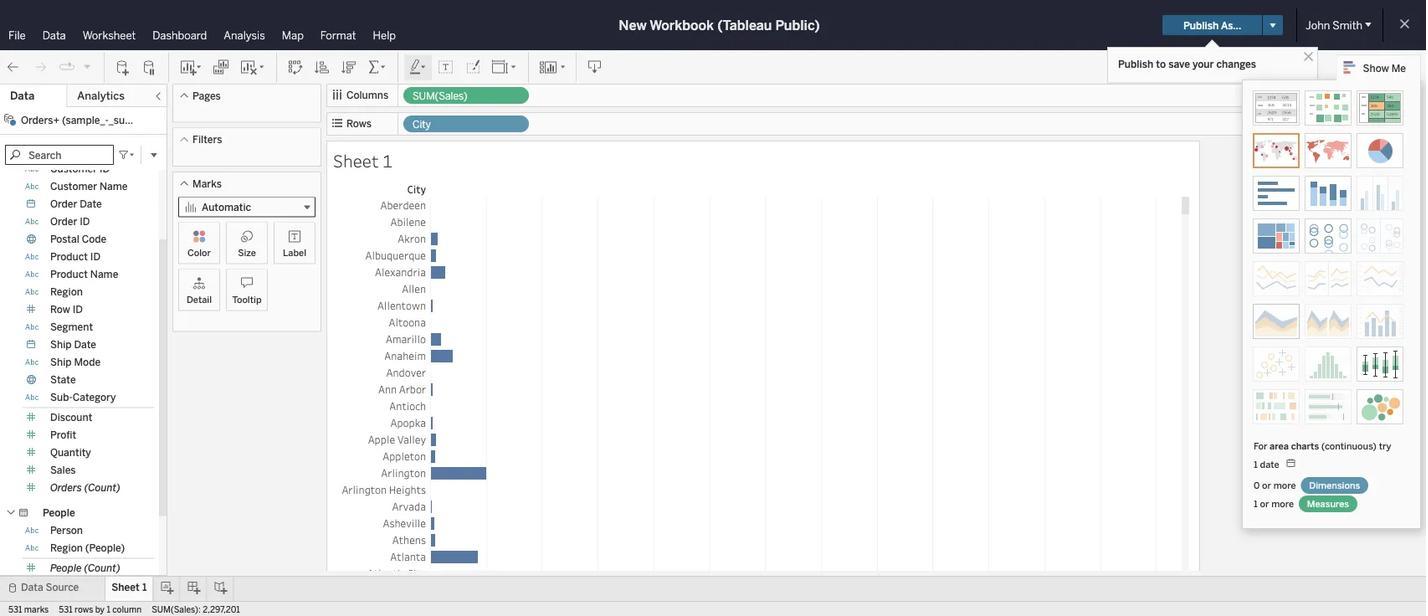 Task type: describe. For each thing, give the bounding box(es) containing it.
smith
[[1333, 18, 1363, 32]]

swap rows and columns image
[[287, 59, 304, 76]]

531 rows by 1 column
[[59, 604, 142, 615]]

Alexandria, City. Press Space to toggle selection. Press Escape to go back to the left margin. Use arrow keys to navigate headers text field
[[330, 264, 430, 280]]

people (count)
[[50, 562, 120, 574]]

quantity
[[50, 447, 91, 459]]

color
[[188, 247, 211, 258]]

close image
[[1301, 49, 1317, 64]]

Arlington, City. Press Space to toggle selection. Press Escape to go back to the left margin. Use arrow keys to navigate headers text field
[[330, 465, 430, 481]]

531 for 531 rows by 1 column
[[59, 604, 73, 615]]

1 vertical spatial data
[[10, 89, 35, 103]]

data source
[[21, 581, 79, 594]]

publish for publish to save your changes
[[1119, 58, 1154, 70]]

Arvada, City. Press Space to toggle selection. Press Escape to go back to the left margin. Use arrow keys to navigate headers text field
[[330, 498, 430, 515]]

charts
[[1292, 440, 1320, 452]]

show
[[1363, 62, 1390, 74]]

2 vertical spatial data
[[21, 581, 43, 594]]

show me button
[[1337, 54, 1422, 80]]

1 horizontal spatial sheet 1
[[333, 149, 393, 172]]

1 or more
[[1254, 498, 1297, 509]]

redo image
[[32, 59, 49, 76]]

tooltip
[[232, 294, 262, 305]]

city
[[413, 118, 431, 131]]

download image
[[587, 59, 604, 76]]

detail
[[187, 294, 212, 305]]

(1))
[[167, 114, 184, 126]]

to
[[1156, 58, 1166, 70]]

publish to save your changes
[[1119, 58, 1257, 70]]

undo image
[[5, 59, 22, 76]]

order id
[[50, 216, 90, 228]]

new workbook (tableau public)
[[619, 17, 820, 33]]

as...
[[1221, 19, 1242, 31]]

_superstore
[[109, 114, 165, 126]]

Andover, City. Press Space to toggle selection. Press Escape to go back to the left margin. Use arrow keys to navigate headers text field
[[330, 364, 430, 381]]

filters
[[193, 134, 222, 146]]

Allentown, City. Press Space to toggle selection. Press Escape to go back to the left margin. Use arrow keys to navigate headers text field
[[330, 297, 430, 314]]

collapse image
[[153, 91, 163, 101]]

ship date
[[50, 339, 96, 351]]

code
[[82, 233, 106, 245]]

new
[[619, 17, 647, 33]]

people for people (count)
[[50, 562, 82, 574]]

analysis
[[224, 28, 265, 42]]

531 marks
[[8, 604, 49, 615]]

1 date
[[1254, 459, 1282, 470]]

new worksheet image
[[179, 59, 203, 76]]

show mark labels image
[[438, 59, 455, 76]]

order date
[[50, 198, 102, 210]]

2,297,201
[[203, 604, 240, 615]]

product name
[[50, 268, 118, 280]]

row
[[50, 303, 70, 316]]

Amarillo, City. Press Space to toggle selection. Press Escape to go back to the left margin. Use arrow keys to navigate headers text field
[[330, 331, 430, 347]]

sales
[[50, 464, 76, 476]]

Akron, City. Press Space to toggle selection. Press Escape to go back to the left margin. Use arrow keys to navigate headers text field
[[330, 230, 430, 247]]

Arlington Heights, City. Press Space to toggle selection. Press Escape to go back to the left margin. Use arrow keys to navigate headers text field
[[330, 481, 430, 498]]

or for 0
[[1263, 480, 1272, 491]]

(people)
[[85, 542, 125, 554]]

john smith
[[1306, 18, 1363, 32]]

source
[[46, 581, 79, 594]]

label
[[283, 247, 306, 258]]

columns
[[347, 89, 389, 101]]

order for order id
[[50, 216, 77, 228]]

worksheet
[[83, 28, 136, 42]]

(tableau
[[718, 17, 772, 33]]

Athens, City. Press Space to toggle selection. Press Escape to go back to the left margin. Use arrow keys to navigate headers text field
[[330, 532, 430, 548]]

(count) for orders (count)
[[84, 482, 120, 494]]

0 or more
[[1254, 480, 1299, 491]]

show/hide cards image
[[539, 59, 566, 76]]

sum(sales):
[[152, 604, 201, 615]]

ship mode
[[50, 356, 101, 368]]

more for 1 or more
[[1272, 498, 1294, 509]]

for
[[1254, 440, 1268, 452]]

product id
[[50, 251, 101, 263]]

Asheville, City. Press Space to toggle selection. Press Escape to go back to the left margin. Use arrow keys to navigate headers text field
[[330, 515, 430, 532]]

measures
[[1308, 498, 1349, 509]]

(sample_-
[[62, 114, 109, 126]]

region for region (people)
[[50, 542, 83, 554]]

0 horizontal spatial sheet
[[112, 581, 140, 594]]

product for product id
[[50, 251, 88, 263]]

recommended image
[[1253, 133, 1300, 168]]

postal
[[50, 233, 79, 245]]

workbook
[[650, 17, 714, 33]]

Apple Valley, City. Press Space to toggle selection. Press Escape to go back to the left margin. Use arrow keys to navigate headers text field
[[330, 431, 430, 448]]

ship for ship date
[[50, 339, 72, 351]]

Search text field
[[5, 145, 114, 165]]

segment
[[50, 321, 93, 333]]

mode
[[74, 356, 101, 368]]

me
[[1392, 62, 1407, 74]]

new data source image
[[115, 59, 131, 76]]

area
[[1270, 440, 1289, 452]]

date for ship date
[[74, 339, 96, 351]]

person
[[50, 525, 83, 537]]

Apopka, City. Press Space to toggle selection. Press Escape to go back to the left margin. Use arrow keys to navigate headers text field
[[330, 414, 430, 431]]



Task type: vqa. For each thing, say whether or not it's contained in the screenshot.
transgender
no



Task type: locate. For each thing, give the bounding box(es) containing it.
marks. press enter to open the view data window.. use arrow keys to navigate data visualization elements. image
[[430, 197, 1182, 616]]

1 horizontal spatial sheet
[[333, 149, 379, 172]]

Albuquerque, City. Press Space to toggle selection. Press Escape to go back to the left margin. Use arrow keys to navigate headers text field
[[330, 247, 430, 264]]

id for row id
[[73, 303, 83, 316]]

1 product from the top
[[50, 251, 88, 263]]

publish left as...
[[1184, 19, 1219, 31]]

Ann Arbor, City. Press Space to toggle selection. Press Escape to go back to the left margin. Use arrow keys to navigate headers text field
[[330, 381, 430, 398]]

pause auto updates image
[[141, 59, 158, 76]]

1 vertical spatial sheet 1
[[112, 581, 147, 594]]

publish as... button
[[1163, 15, 1263, 35]]

1 vertical spatial people
[[50, 562, 82, 574]]

2 (count) from the top
[[84, 562, 120, 574]]

(count) right orders
[[84, 482, 120, 494]]

0 vertical spatial name
[[100, 180, 128, 193]]

0 vertical spatial sheet 1
[[333, 149, 393, 172]]

john
[[1306, 18, 1331, 32]]

size
[[238, 247, 256, 258]]

0 vertical spatial product
[[50, 251, 88, 263]]

fit image
[[491, 59, 518, 76]]

ship up state on the bottom of page
[[50, 356, 72, 368]]

order up postal
[[50, 216, 77, 228]]

clear sheet image
[[239, 59, 266, 76]]

orders+ (sample_-_superstore (1))
[[21, 114, 184, 126]]

sorted descending by sum of sales within city image
[[341, 59, 357, 76]]

name down customer id
[[100, 180, 128, 193]]

Atlanta, City. Press Space to toggle selection. Press Escape to go back to the left margin. Use arrow keys to navigate headers text field
[[330, 548, 430, 565]]

Altoona, City. Press Space to toggle selection. Press Escape to go back to the left margin. Use arrow keys to navigate headers text field
[[330, 314, 430, 331]]

publish
[[1184, 19, 1219, 31], [1119, 58, 1154, 70]]

map
[[282, 28, 304, 42]]

id up postal code
[[80, 216, 90, 228]]

1 vertical spatial date
[[74, 339, 96, 351]]

people
[[43, 507, 75, 519], [50, 562, 82, 574]]

Anaheim, City. Press Space to toggle selection. Press Escape to go back to the left margin. Use arrow keys to navigate headers text field
[[330, 347, 430, 364]]

region (people)
[[50, 542, 125, 554]]

1 horizontal spatial publish
[[1184, 19, 1219, 31]]

ship for ship mode
[[50, 356, 72, 368]]

1 ship from the top
[[50, 339, 72, 351]]

or right 0
[[1263, 480, 1272, 491]]

format
[[321, 28, 356, 42]]

id for product id
[[90, 251, 101, 263]]

sheet up column
[[112, 581, 140, 594]]

product down postal
[[50, 251, 88, 263]]

2 order from the top
[[50, 216, 77, 228]]

region up row id
[[50, 286, 83, 298]]

people up source
[[50, 562, 82, 574]]

sub-category
[[50, 391, 116, 404]]

customer up customer name
[[50, 163, 97, 175]]

by
[[95, 604, 105, 615]]

publish for publish as...
[[1184, 19, 1219, 31]]

1 vertical spatial customer
[[50, 180, 97, 193]]

publish as...
[[1184, 19, 1242, 31]]

sub-
[[50, 391, 73, 404]]

marks
[[24, 604, 49, 615]]

0 horizontal spatial publish
[[1119, 58, 1154, 70]]

publish inside button
[[1184, 19, 1219, 31]]

sheet down rows
[[333, 149, 379, 172]]

public)
[[776, 17, 820, 33]]

name for product name
[[90, 268, 118, 280]]

discount
[[50, 411, 92, 424]]

more
[[1274, 480, 1297, 491], [1272, 498, 1294, 509]]

0 vertical spatial (count)
[[84, 482, 120, 494]]

(continuous)
[[1322, 440, 1377, 452]]

help
[[373, 28, 396, 42]]

region down person
[[50, 542, 83, 554]]

sheet
[[333, 149, 379, 172], [112, 581, 140, 594]]

sum(sales)
[[413, 90, 468, 102]]

for area charts (continuous) try
[[1254, 440, 1392, 452]]

1 vertical spatial order
[[50, 216, 77, 228]]

replay animation image
[[59, 59, 75, 76]]

duplicate image
[[213, 59, 229, 76]]

0
[[1254, 480, 1260, 491]]

1 vertical spatial or
[[1260, 498, 1270, 509]]

sheet 1 down rows
[[333, 149, 393, 172]]

(count) down (people)
[[84, 562, 120, 574]]

id for order id
[[80, 216, 90, 228]]

id right row
[[73, 303, 83, 316]]

product
[[50, 251, 88, 263], [50, 268, 88, 280]]

product down product id
[[50, 268, 88, 280]]

or for 1
[[1260, 498, 1270, 509]]

531
[[8, 604, 22, 615], [59, 604, 73, 615]]

2 customer from the top
[[50, 180, 97, 193]]

Aberdeen, City. Press Space to toggle selection. Press Escape to go back to the left margin. Use arrow keys to navigate headers text field
[[330, 197, 430, 213]]

0 vertical spatial or
[[1263, 480, 1272, 491]]

order for order date
[[50, 198, 77, 210]]

more down 0 or more
[[1272, 498, 1294, 509]]

Abilene, City. Press Space to toggle selection. Press Escape to go back to the left margin. Use arrow keys to navigate headers text field
[[330, 213, 430, 230]]

531 for 531 marks
[[8, 604, 22, 615]]

531 left marks
[[8, 604, 22, 615]]

1 order from the top
[[50, 198, 77, 210]]

sheet 1
[[333, 149, 393, 172], [112, 581, 147, 594]]

people for people
[[43, 507, 75, 519]]

sorted ascending by sum of sales within city image
[[314, 59, 331, 76]]

profit
[[50, 429, 76, 441]]

ship
[[50, 339, 72, 351], [50, 356, 72, 368]]

ship down segment
[[50, 339, 72, 351]]

dimensions
[[1310, 480, 1361, 491]]

Appleton, City. Press Space to toggle selection. Press Escape to go back to the left margin. Use arrow keys to navigate headers text field
[[330, 448, 430, 465]]

0 vertical spatial date
[[80, 198, 102, 210]]

orders (count)
[[50, 482, 120, 494]]

Antioch, City. Press Space to toggle selection. Press Escape to go back to the left margin. Use arrow keys to navigate headers text field
[[330, 398, 430, 414]]

531 left the 'rows'
[[59, 604, 73, 615]]

1 (count) from the top
[[84, 482, 120, 494]]

publish left to
[[1119, 58, 1154, 70]]

date up 'mode'
[[74, 339, 96, 351]]

highlight image
[[409, 59, 428, 76]]

1 vertical spatial (count)
[[84, 562, 120, 574]]

people up person
[[43, 507, 75, 519]]

(count) for people (count)
[[84, 562, 120, 574]]

customer name
[[50, 180, 128, 193]]

0 vertical spatial order
[[50, 198, 77, 210]]

Allen, City. Press Space to toggle selection. Press Escape to go back to the left margin. Use arrow keys to navigate headers text field
[[330, 280, 430, 297]]

date for order date
[[80, 198, 102, 210]]

2 region from the top
[[50, 542, 83, 554]]

order
[[50, 198, 77, 210], [50, 216, 77, 228]]

pages
[[193, 90, 221, 102]]

column
[[112, 604, 142, 615]]

customer for customer id
[[50, 163, 97, 175]]

customer up order date
[[50, 180, 97, 193]]

customer id
[[50, 163, 110, 175]]

try
[[1379, 440, 1392, 452]]

orders
[[50, 482, 82, 494]]

name down product id
[[90, 268, 118, 280]]

1 vertical spatial product
[[50, 268, 88, 280]]

save
[[1169, 58, 1190, 70]]

date
[[80, 198, 102, 210], [74, 339, 96, 351]]

0 vertical spatial sheet
[[333, 149, 379, 172]]

name
[[100, 180, 128, 193], [90, 268, 118, 280]]

more up '1 or more'
[[1274, 480, 1297, 491]]

1 vertical spatial name
[[90, 268, 118, 280]]

0 vertical spatial customer
[[50, 163, 97, 175]]

state
[[50, 374, 76, 386]]

1 region from the top
[[50, 286, 83, 298]]

analytics
[[77, 89, 125, 103]]

0 vertical spatial ship
[[50, 339, 72, 351]]

rows
[[347, 118, 372, 130]]

order up order id
[[50, 198, 77, 210]]

your
[[1193, 58, 1214, 70]]

1 vertical spatial ship
[[50, 356, 72, 368]]

2 product from the top
[[50, 268, 88, 280]]

data up 531 marks
[[21, 581, 43, 594]]

or
[[1263, 480, 1272, 491], [1260, 498, 1270, 509]]

2 531 from the left
[[59, 604, 73, 615]]

customer
[[50, 163, 97, 175], [50, 180, 97, 193]]

category
[[73, 391, 116, 404]]

dashboard
[[153, 28, 207, 42]]

name for customer name
[[100, 180, 128, 193]]

1 customer from the top
[[50, 163, 97, 175]]

1
[[383, 149, 393, 172], [1254, 459, 1258, 470], [1254, 498, 1258, 509], [142, 581, 147, 594], [107, 604, 110, 615]]

1 vertical spatial sheet
[[112, 581, 140, 594]]

product for product name
[[50, 268, 88, 280]]

1 vertical spatial region
[[50, 542, 83, 554]]

id up customer name
[[100, 163, 110, 175]]

postal code
[[50, 233, 106, 245]]

0 vertical spatial more
[[1274, 480, 1297, 491]]

(count)
[[84, 482, 120, 494], [84, 562, 120, 574]]

0 vertical spatial people
[[43, 507, 75, 519]]

1 531 from the left
[[8, 604, 22, 615]]

date
[[1260, 459, 1280, 470]]

id down code
[[90, 251, 101, 263]]

data up replay animation image
[[42, 28, 66, 42]]

sum(sales): 2,297,201
[[152, 604, 240, 615]]

sheet 1 up column
[[112, 581, 147, 594]]

1 vertical spatial more
[[1272, 498, 1294, 509]]

customer for customer name
[[50, 180, 97, 193]]

rows
[[75, 604, 93, 615]]

region
[[50, 286, 83, 298], [50, 542, 83, 554]]

Atlantic City, City. Press Space to toggle selection. Press Escape to go back to the left margin. Use arrow keys to navigate headers text field
[[330, 565, 430, 582]]

show me
[[1363, 62, 1407, 74]]

changes
[[1217, 58, 1257, 70]]

region for region
[[50, 286, 83, 298]]

or down 0 or more
[[1260, 498, 1270, 509]]

id for customer id
[[100, 163, 110, 175]]

more for 0 or more
[[1274, 480, 1297, 491]]

1 horizontal spatial 531
[[59, 604, 73, 615]]

0 vertical spatial data
[[42, 28, 66, 42]]

data down undo icon
[[10, 89, 35, 103]]

0 vertical spatial publish
[[1184, 19, 1219, 31]]

file
[[8, 28, 26, 42]]

format workbook image
[[465, 59, 481, 76]]

id
[[100, 163, 110, 175], [80, 216, 90, 228], [90, 251, 101, 263], [73, 303, 83, 316]]

totals image
[[368, 59, 388, 76]]

0 vertical spatial region
[[50, 286, 83, 298]]

marks
[[193, 177, 222, 190]]

orders+
[[21, 114, 59, 126]]

0 horizontal spatial sheet 1
[[112, 581, 147, 594]]

1 vertical spatial publish
[[1119, 58, 1154, 70]]

0 horizontal spatial 531
[[8, 604, 22, 615]]

replay animation image
[[82, 61, 92, 71]]

row id
[[50, 303, 83, 316]]

date down customer name
[[80, 198, 102, 210]]

2 ship from the top
[[50, 356, 72, 368]]



